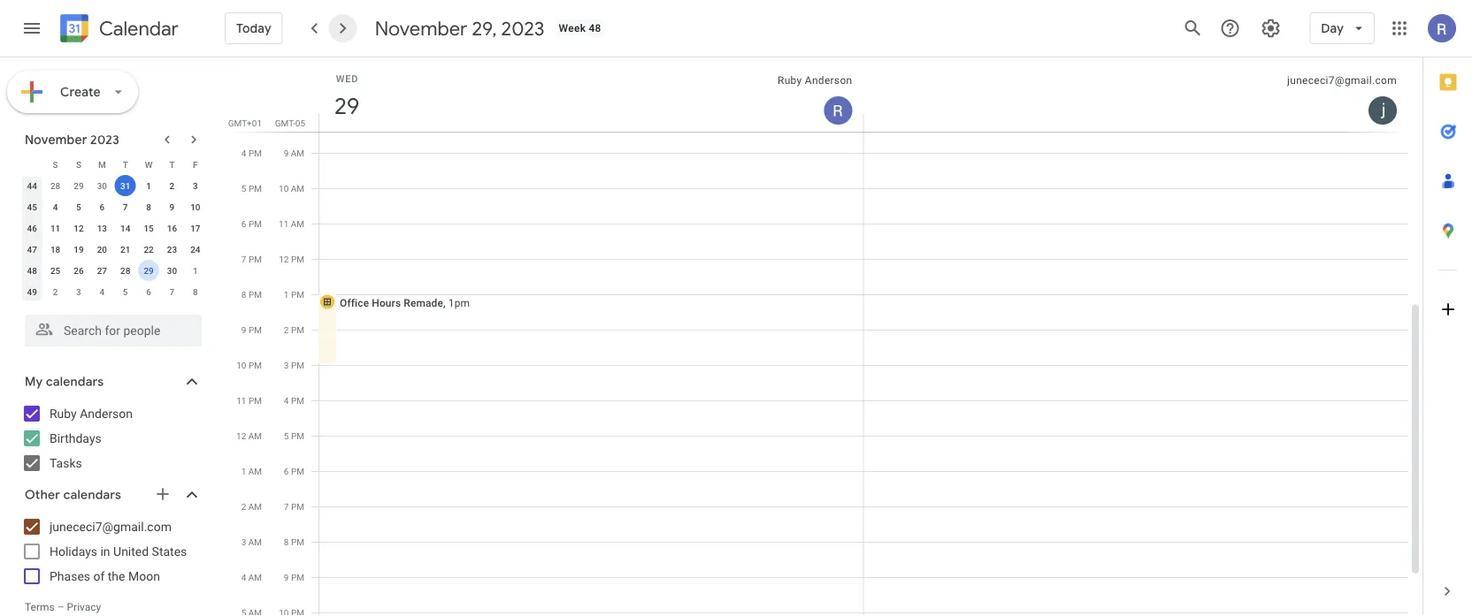 Task type: describe. For each thing, give the bounding box(es) containing it.
1 horizontal spatial 48
[[589, 22, 602, 35]]

1 s from the left
[[53, 159, 58, 170]]

1 horizontal spatial 8 pm
[[284, 537, 305, 548]]

holidays
[[50, 545, 97, 559]]

add other calendars image
[[154, 486, 172, 504]]

22 element
[[138, 239, 159, 260]]

11 am
[[279, 219, 305, 229]]

15 element
[[138, 218, 159, 239]]

1 am
[[241, 467, 262, 477]]

11 for 11 pm
[[237, 396, 247, 406]]

1 vertical spatial 2023
[[90, 132, 120, 148]]

my calendars button
[[4, 368, 220, 397]]

31
[[120, 181, 130, 191]]

8 right "3 am"
[[284, 537, 289, 548]]

pm right 12 am
[[291, 431, 305, 442]]

main drawer image
[[21, 18, 42, 39]]

29,
[[472, 16, 497, 41]]

12 element
[[68, 218, 89, 239]]

2 am
[[241, 502, 262, 513]]

24
[[190, 244, 200, 255]]

gmt+01
[[228, 118, 262, 128]]

18
[[50, 244, 60, 255]]

3 for 3 am
[[241, 537, 246, 548]]

1 for 1 pm
[[284, 289, 289, 300]]

row containing s
[[20, 154, 207, 175]]

in
[[100, 545, 110, 559]]

pm up 11 pm
[[249, 360, 262, 371]]

ruby anderson inside "my calendars" list
[[50, 407, 133, 421]]

29 for october 29 element
[[74, 181, 84, 191]]

w
[[145, 159, 153, 170]]

november for november 2023
[[25, 132, 87, 148]]

27
[[97, 266, 107, 276]]

27 element
[[91, 260, 113, 281]]

11 element
[[45, 218, 66, 239]]

1 t from the left
[[123, 159, 128, 170]]

29 cell
[[137, 260, 160, 281]]

26
[[74, 266, 84, 276]]

of
[[93, 570, 105, 584]]

5 left the '10 am'
[[242, 183, 247, 194]]

1 vertical spatial 4 pm
[[284, 396, 305, 406]]

my
[[25, 374, 43, 390]]

4 down "3 am"
[[241, 573, 246, 583]]

november 2023
[[25, 132, 120, 148]]

office
[[340, 297, 369, 309]]

terms – privacy
[[25, 602, 101, 614]]

pm right the 4 am
[[291, 573, 305, 583]]

pm down the 2 pm
[[291, 360, 305, 371]]

moon
[[128, 570, 160, 584]]

11 pm
[[237, 396, 262, 406]]

46
[[27, 223, 37, 234]]

5 up 12 element
[[76, 202, 81, 212]]

25 element
[[45, 260, 66, 281]]

23 element
[[161, 239, 183, 260]]

0 horizontal spatial 4 pm
[[242, 148, 262, 158]]

21 element
[[115, 239, 136, 260]]

29 for 29 element
[[144, 266, 154, 276]]

10 pm
[[237, 360, 262, 371]]

november 29, 2023
[[375, 16, 545, 41]]

10 for 10
[[190, 202, 200, 212]]

calendar heading
[[96, 16, 179, 41]]

december 6 element
[[138, 281, 159, 303]]

december 1 element
[[185, 260, 206, 281]]

remade
[[404, 297, 443, 309]]

pm down gmt+01
[[249, 148, 262, 158]]

12 for 12 pm
[[279, 254, 289, 265]]

12 for 12
[[74, 223, 84, 234]]

holidays in united states
[[50, 545, 187, 559]]

create button
[[7, 71, 138, 113]]

3 for 3 pm
[[284, 360, 289, 371]]

16 element
[[161, 218, 183, 239]]

m
[[98, 159, 106, 170]]

9 am
[[284, 148, 305, 158]]

20
[[97, 244, 107, 255]]

my calendars
[[25, 374, 104, 390]]

privacy
[[67, 602, 101, 614]]

2 up 16 element
[[170, 181, 175, 191]]

other calendars button
[[4, 482, 220, 510]]

office hours remade , 1pm
[[340, 297, 470, 309]]

9 inside row
[[170, 202, 175, 212]]

today
[[236, 20, 271, 36]]

13
[[97, 223, 107, 234]]

1 horizontal spatial 6 pm
[[284, 467, 305, 477]]

10 for 10 pm
[[237, 360, 247, 371]]

united
[[113, 545, 149, 559]]

tasks
[[50, 456, 82, 471]]

3 pm
[[284, 360, 305, 371]]

junececi7@gmail.com inside other calendars list
[[50, 520, 172, 535]]

17
[[190, 223, 200, 234]]

05
[[295, 118, 305, 128]]

5 right 12 am
[[284, 431, 289, 442]]

0 vertical spatial 5 pm
[[242, 183, 262, 194]]

0 horizontal spatial 9 pm
[[242, 325, 262, 335]]

1pm
[[449, 297, 470, 309]]

8 up 15 'element'
[[146, 202, 151, 212]]

privacy link
[[67, 602, 101, 614]]

18 element
[[45, 239, 66, 260]]

23
[[167, 244, 177, 255]]

10 element
[[185, 197, 206, 218]]

pm up 10 pm
[[249, 325, 262, 335]]

4 down 27 element on the top left
[[100, 287, 105, 297]]

row group inside november 2023 grid
[[20, 175, 207, 303]]

3 am
[[241, 537, 262, 548]]

1 for december 1 element
[[193, 266, 198, 276]]

13 element
[[91, 218, 113, 239]]

junececi7@gmail.com column header
[[864, 58, 1409, 132]]

6 left 11 am
[[242, 219, 247, 229]]

wed 29
[[333, 73, 359, 121]]

12 for 12 am
[[236, 431, 246, 442]]

4 down gmt+01
[[242, 148, 247, 158]]

12 pm
[[279, 254, 305, 265]]

terms link
[[25, 602, 55, 614]]

8 inside 'element'
[[193, 287, 198, 297]]

december 7 element
[[161, 281, 183, 303]]

hours
[[372, 297, 401, 309]]

9 up 10 pm
[[242, 325, 247, 335]]

2 s from the left
[[76, 159, 81, 170]]

29 column header
[[319, 58, 864, 132]]

2 for 2 pm
[[284, 325, 289, 335]]

gmt-05
[[275, 118, 305, 128]]

0 horizontal spatial 6 pm
[[242, 219, 262, 229]]

16
[[167, 223, 177, 234]]

anderson inside "my calendars" list
[[80, 407, 133, 421]]

f
[[193, 159, 198, 170]]

pm down 3 pm
[[291, 396, 305, 406]]

1 horizontal spatial 7 pm
[[284, 502, 305, 513]]

am for 11 am
[[291, 219, 305, 229]]

pm left 11 am
[[249, 219, 262, 229]]

row containing 49
[[20, 281, 207, 303]]

3 up 10 "element"
[[193, 181, 198, 191]]

1 down w on the left of page
[[146, 181, 151, 191]]

8 right december 8 'element'
[[242, 289, 247, 300]]

2 t from the left
[[169, 159, 175, 170]]

24 element
[[185, 239, 206, 260]]

row containing 47
[[20, 239, 207, 260]]

19
[[74, 244, 84, 255]]

december 3 element
[[68, 281, 89, 303]]

30 for the october 30 element
[[97, 181, 107, 191]]

calendar
[[99, 16, 179, 41]]

birthdays
[[50, 432, 102, 446]]

3 for december 3 element
[[76, 287, 81, 297]]

week 48
[[559, 22, 602, 35]]

28 element
[[115, 260, 136, 281]]

19 element
[[68, 239, 89, 260]]

ruby inside "my calendars" list
[[50, 407, 77, 421]]



Task type: vqa. For each thing, say whether or not it's contained in the screenshot.


Task type: locate. For each thing, give the bounding box(es) containing it.
pm right "3 am"
[[291, 537, 305, 548]]

pm up the 2 pm
[[291, 289, 305, 300]]

1 vertical spatial ruby
[[50, 407, 77, 421]]

6 down 29 cell
[[146, 287, 151, 297]]

14
[[120, 223, 130, 234]]

0 horizontal spatial 2023
[[90, 132, 120, 148]]

30 element
[[161, 260, 183, 281]]

0 horizontal spatial 29
[[74, 181, 84, 191]]

1 horizontal spatial t
[[169, 159, 175, 170]]

junececi7@gmail.com inside column header
[[1288, 74, 1398, 87]]

29 inside cell
[[144, 266, 154, 276]]

7 down 30 element
[[170, 287, 175, 297]]

2 up 3 pm
[[284, 325, 289, 335]]

row
[[20, 154, 207, 175], [20, 175, 207, 197], [20, 197, 207, 218], [20, 218, 207, 239], [20, 239, 207, 260], [20, 260, 207, 281], [20, 281, 207, 303]]

november up october 28 "element"
[[25, 132, 87, 148]]

ruby anderson
[[778, 74, 853, 87], [50, 407, 133, 421]]

1 vertical spatial 30
[[167, 266, 177, 276]]

t right w on the left of page
[[169, 159, 175, 170]]

phases of the moon
[[50, 570, 160, 584]]

9 pm up 10 pm
[[242, 325, 262, 335]]

4 pm down 3 pm
[[284, 396, 305, 406]]

1 vertical spatial 12
[[279, 254, 289, 265]]

12 up 19
[[74, 223, 84, 234]]

row containing 45
[[20, 197, 207, 218]]

s up october 29 element
[[76, 159, 81, 170]]

10 up 11 pm
[[237, 360, 247, 371]]

1 row from the top
[[20, 154, 207, 175]]

create
[[60, 84, 101, 100]]

30
[[97, 181, 107, 191], [167, 266, 177, 276]]

0 horizontal spatial 28
[[50, 181, 60, 191]]

states
[[152, 545, 187, 559]]

30 down m
[[97, 181, 107, 191]]

december 5 element
[[115, 281, 136, 303]]

2 pm
[[284, 325, 305, 335]]

15
[[144, 223, 154, 234]]

9 pm right the 4 am
[[284, 573, 305, 583]]

28 for 28 element
[[120, 266, 130, 276]]

row containing 48
[[20, 260, 207, 281]]

october 30 element
[[91, 175, 113, 197]]

10 am
[[279, 183, 305, 194]]

8 down december 1 element
[[193, 287, 198, 297]]

t up 31
[[123, 159, 128, 170]]

4 up 11 element at the top left of the page
[[53, 202, 58, 212]]

10
[[279, 183, 289, 194], [190, 202, 200, 212], [237, 360, 247, 371]]

6 right 1 am
[[284, 467, 289, 477]]

0 vertical spatial 8 pm
[[242, 289, 262, 300]]

0 horizontal spatial 5 pm
[[242, 183, 262, 194]]

28 inside october 28 "element"
[[50, 181, 60, 191]]

day
[[1322, 20, 1345, 36]]

0 horizontal spatial 30
[[97, 181, 107, 191]]

0 vertical spatial 7 pm
[[242, 254, 262, 265]]

25
[[50, 266, 60, 276]]

am down "9 am"
[[291, 183, 305, 194]]

9 down 'gmt-'
[[284, 148, 289, 158]]

other calendars list
[[4, 513, 220, 591]]

1 up december 8 'element'
[[193, 266, 198, 276]]

29 grid
[[227, 58, 1423, 617]]

0 horizontal spatial s
[[53, 159, 58, 170]]

6 pm right 1 am
[[284, 467, 305, 477]]

calendar element
[[57, 11, 179, 50]]

ruby anderson inside 29 column header
[[778, 74, 853, 87]]

48 inside row
[[27, 266, 37, 276]]

wed
[[336, 73, 359, 84]]

7 row from the top
[[20, 281, 207, 303]]

0 horizontal spatial 7 pm
[[242, 254, 262, 265]]

12 am
[[236, 431, 262, 442]]

0 vertical spatial ruby anderson
[[778, 74, 853, 87]]

6 row from the top
[[20, 260, 207, 281]]

8 pm
[[242, 289, 262, 300], [284, 537, 305, 548]]

am for 10 am
[[291, 183, 305, 194]]

0 vertical spatial 29
[[333, 92, 359, 121]]

am for 1 am
[[249, 467, 262, 477]]

pm left the '10 am'
[[249, 183, 262, 194]]

2 horizontal spatial 11
[[279, 219, 289, 229]]

1 vertical spatial 28
[[120, 266, 130, 276]]

today button
[[225, 7, 283, 50]]

7
[[123, 202, 128, 212], [242, 254, 247, 265], [170, 287, 175, 297], [284, 502, 289, 513]]

9
[[284, 148, 289, 158], [170, 202, 175, 212], [242, 325, 247, 335], [284, 573, 289, 583]]

1 horizontal spatial 4 pm
[[284, 396, 305, 406]]

am up 12 pm
[[291, 219, 305, 229]]

anderson
[[805, 74, 853, 87], [80, 407, 133, 421]]

2 horizontal spatial 12
[[279, 254, 289, 265]]

december 4 element
[[91, 281, 113, 303]]

20 element
[[91, 239, 113, 260]]

november left 29,
[[375, 16, 468, 41]]

0 vertical spatial 2023
[[502, 16, 545, 41]]

november
[[375, 16, 468, 41], [25, 132, 87, 148]]

0 horizontal spatial november
[[25, 132, 87, 148]]

22
[[144, 244, 154, 255]]

0 vertical spatial 48
[[589, 22, 602, 35]]

7 pm right "2 am"
[[284, 502, 305, 513]]

7 up 14 element
[[123, 202, 128, 212]]

11 inside row group
[[50, 223, 60, 234]]

1 down 12 am
[[241, 467, 246, 477]]

am down 05
[[291, 148, 305, 158]]

6 down the october 30 element
[[100, 202, 105, 212]]

31 cell
[[114, 175, 137, 197]]

3
[[193, 181, 198, 191], [76, 287, 81, 297], [284, 360, 289, 371], [241, 537, 246, 548]]

9 right the 4 am
[[284, 573, 289, 583]]

phases
[[50, 570, 90, 584]]

1 horizontal spatial 9 pm
[[284, 573, 305, 583]]

7 inside "element"
[[170, 287, 175, 297]]

pm left 1 pm
[[249, 289, 262, 300]]

calendars right my
[[46, 374, 104, 390]]

12 down 11 pm
[[236, 431, 246, 442]]

10 for 10 am
[[279, 183, 289, 194]]

9 pm
[[242, 325, 262, 335], [284, 573, 305, 583]]

am for 3 am
[[249, 537, 262, 548]]

29 down 22
[[144, 266, 154, 276]]

49
[[27, 287, 37, 297]]

7 right "2 am"
[[284, 502, 289, 513]]

am for 9 am
[[291, 148, 305, 158]]

day button
[[1310, 7, 1376, 50]]

gmt-
[[275, 118, 295, 128]]

0 vertical spatial november
[[375, 16, 468, 41]]

29 element
[[138, 260, 159, 281]]

5 row from the top
[[20, 239, 207, 260]]

tab list
[[1424, 58, 1473, 567]]

pm right 1 am
[[291, 467, 305, 477]]

s up october 28 "element"
[[53, 159, 58, 170]]

14 element
[[115, 218, 136, 239]]

october 28 element
[[45, 175, 66, 197]]

row group
[[20, 175, 207, 303]]

4 down 3 pm
[[284, 396, 289, 406]]

0 horizontal spatial 8 pm
[[242, 289, 262, 300]]

1 horizontal spatial 2023
[[502, 16, 545, 41]]

10 inside "element"
[[190, 202, 200, 212]]

10 up 17 on the left
[[190, 202, 200, 212]]

7 pm
[[242, 254, 262, 265], [284, 502, 305, 513]]

row containing 44
[[20, 175, 207, 197]]

1 horizontal spatial 29
[[144, 266, 154, 276]]

2 down 25 element
[[53, 287, 58, 297]]

am down 1 am
[[249, 502, 262, 513]]

calendars for my calendars
[[46, 374, 104, 390]]

junececi7@gmail.com
[[1288, 74, 1398, 87], [50, 520, 172, 535]]

30 down 23
[[167, 266, 177, 276]]

1 horizontal spatial anderson
[[805, 74, 853, 87]]

3 down 26 element
[[76, 287, 81, 297]]

45
[[27, 202, 37, 212]]

2 vertical spatial 10
[[237, 360, 247, 371]]

0 vertical spatial 28
[[50, 181, 60, 191]]

october 29 element
[[68, 175, 89, 197]]

pm down 10 pm
[[249, 396, 262, 406]]

4
[[242, 148, 247, 158], [53, 202, 58, 212], [100, 287, 105, 297], [284, 396, 289, 406], [241, 573, 246, 583]]

8 pm right "3 am"
[[284, 537, 305, 548]]

1 horizontal spatial 28
[[120, 266, 130, 276]]

29 right october 28 "element"
[[74, 181, 84, 191]]

1 horizontal spatial junececi7@gmail.com
[[1288, 74, 1398, 87]]

None search field
[[0, 308, 220, 347]]

2 vertical spatial 29
[[144, 266, 154, 276]]

3 down the 2 pm
[[284, 360, 289, 371]]

48
[[589, 22, 602, 35], [27, 266, 37, 276]]

11 up 18
[[50, 223, 60, 234]]

1 vertical spatial calendars
[[63, 488, 121, 504]]

5 down 28 element
[[123, 287, 128, 297]]

28 inside 28 element
[[120, 266, 130, 276]]

ruby inside 29 column header
[[778, 74, 802, 87]]

2023 right 29,
[[502, 16, 545, 41]]

7 left 12 pm
[[242, 254, 247, 265]]

28
[[50, 181, 60, 191], [120, 266, 130, 276]]

7 pm left 12 pm
[[242, 254, 262, 265]]

1 horizontal spatial 5 pm
[[284, 431, 305, 442]]

0 vertical spatial 4 pm
[[242, 148, 262, 158]]

1 vertical spatial 5 pm
[[284, 431, 305, 442]]

29 inside wed 29
[[333, 92, 359, 121]]

1 vertical spatial 29
[[74, 181, 84, 191]]

0 horizontal spatial junececi7@gmail.com
[[50, 520, 172, 535]]

2 down 1 am
[[241, 502, 246, 513]]

1 vertical spatial 8 pm
[[284, 537, 305, 548]]

2 vertical spatial 12
[[236, 431, 246, 442]]

november for november 29, 2023
[[375, 16, 468, 41]]

0 vertical spatial calendars
[[46, 374, 104, 390]]

28 right 44
[[50, 181, 60, 191]]

30 for 30 element
[[167, 266, 177, 276]]

anderson inside 29 column header
[[805, 74, 853, 87]]

pm left 12 pm
[[249, 254, 262, 265]]

21
[[120, 244, 130, 255]]

1 horizontal spatial ruby
[[778, 74, 802, 87]]

Search for people text field
[[35, 315, 191, 347]]

1
[[146, 181, 151, 191], [193, 266, 198, 276], [284, 289, 289, 300], [241, 467, 246, 477]]

0 horizontal spatial anderson
[[80, 407, 133, 421]]

0 horizontal spatial 48
[[27, 266, 37, 276]]

other
[[25, 488, 60, 504]]

6
[[100, 202, 105, 212], [242, 219, 247, 229], [146, 287, 151, 297], [284, 467, 289, 477]]

november 2023 grid
[[17, 154, 207, 303]]

5 pm left the '10 am'
[[242, 183, 262, 194]]

1 horizontal spatial 10
[[237, 360, 247, 371]]

2 horizontal spatial 29
[[333, 92, 359, 121]]

1 down 12 pm
[[284, 289, 289, 300]]

11 down the '10 am'
[[279, 219, 289, 229]]

am for 4 am
[[249, 573, 262, 583]]

1 horizontal spatial 11
[[237, 396, 247, 406]]

2
[[170, 181, 175, 191], [53, 287, 58, 297], [284, 325, 289, 335], [241, 502, 246, 513]]

1 pm
[[284, 289, 305, 300]]

junececi7@gmail.com down day dropdown button
[[1288, 74, 1398, 87]]

ruby
[[778, 74, 802, 87], [50, 407, 77, 421]]

0 horizontal spatial 10
[[190, 202, 200, 212]]

4 pm down gmt+01
[[242, 148, 262, 158]]

0 vertical spatial 30
[[97, 181, 107, 191]]

am
[[291, 148, 305, 158], [291, 183, 305, 194], [291, 219, 305, 229], [249, 431, 262, 442], [249, 467, 262, 477], [249, 502, 262, 513], [249, 537, 262, 548], [249, 573, 262, 583]]

47
[[27, 244, 37, 255]]

12
[[74, 223, 84, 234], [279, 254, 289, 265], [236, 431, 246, 442]]

calendars for other calendars
[[63, 488, 121, 504]]

t
[[123, 159, 128, 170], [169, 159, 175, 170]]

1 vertical spatial 9 pm
[[284, 573, 305, 583]]

0 vertical spatial 12
[[74, 223, 84, 234]]

2023 up m
[[90, 132, 120, 148]]

4 row from the top
[[20, 218, 207, 239]]

1 vertical spatial 10
[[190, 202, 200, 212]]

am for 2 am
[[249, 502, 262, 513]]

11 for 11
[[50, 223, 60, 234]]

pm up 3 pm
[[291, 325, 305, 335]]

week
[[559, 22, 586, 35]]

26 element
[[68, 260, 89, 281]]

17 element
[[185, 218, 206, 239]]

am down "3 am"
[[249, 573, 262, 583]]

29 down wed
[[333, 92, 359, 121]]

5 pm
[[242, 183, 262, 194], [284, 431, 305, 442]]

1 vertical spatial november
[[25, 132, 87, 148]]

0 vertical spatial 9 pm
[[242, 325, 262, 335]]

my calendars list
[[4, 400, 220, 478]]

pm up 1 pm
[[291, 254, 305, 265]]

0 horizontal spatial 12
[[74, 223, 84, 234]]

wednesday, november 29 element
[[327, 86, 367, 127]]

0 vertical spatial 6 pm
[[242, 219, 262, 229]]

1 horizontal spatial ruby anderson
[[778, 74, 853, 87]]

terms
[[25, 602, 55, 614]]

28 down 21
[[120, 266, 130, 276]]

,
[[443, 297, 446, 309]]

december 8 element
[[185, 281, 206, 303]]

0 horizontal spatial ruby
[[50, 407, 77, 421]]

0 horizontal spatial t
[[123, 159, 128, 170]]

the
[[108, 570, 125, 584]]

44
[[27, 181, 37, 191]]

28 for october 28 "element"
[[50, 181, 60, 191]]

am for 12 am
[[249, 431, 262, 442]]

3 row from the top
[[20, 197, 207, 218]]

0 vertical spatial 10
[[279, 183, 289, 194]]

1 vertical spatial 6 pm
[[284, 467, 305, 477]]

december 2 element
[[45, 281, 66, 303]]

october 31, today element
[[115, 175, 136, 197]]

10 up 11 am
[[279, 183, 289, 194]]

0 vertical spatial junececi7@gmail.com
[[1288, 74, 1398, 87]]

1 horizontal spatial 30
[[167, 266, 177, 276]]

5 pm right 12 am
[[284, 431, 305, 442]]

settings menu image
[[1261, 18, 1282, 39]]

1 vertical spatial ruby anderson
[[50, 407, 133, 421]]

1 vertical spatial 7 pm
[[284, 502, 305, 513]]

am up 1 am
[[249, 431, 262, 442]]

12 down 11 am
[[279, 254, 289, 265]]

–
[[57, 602, 64, 614]]

2 horizontal spatial 10
[[279, 183, 289, 194]]

pm right "2 am"
[[291, 502, 305, 513]]

2 row from the top
[[20, 175, 207, 197]]

am down "2 am"
[[249, 537, 262, 548]]

1 horizontal spatial s
[[76, 159, 81, 170]]

other calendars
[[25, 488, 121, 504]]

1 vertical spatial junececi7@gmail.com
[[50, 520, 172, 535]]

12 inside row group
[[74, 223, 84, 234]]

1 vertical spatial anderson
[[80, 407, 133, 421]]

0 vertical spatial ruby
[[778, 74, 802, 87]]

1 for 1 am
[[241, 467, 246, 477]]

row group containing 44
[[20, 175, 207, 303]]

1 horizontal spatial 12
[[236, 431, 246, 442]]

48 down 47 at the left
[[27, 266, 37, 276]]

1 vertical spatial 48
[[27, 266, 37, 276]]

0 horizontal spatial 11
[[50, 223, 60, 234]]

junececi7@gmail.com up in
[[50, 520, 172, 535]]

2 for the december 2 element
[[53, 287, 58, 297]]

calendars down "tasks"
[[63, 488, 121, 504]]

29
[[333, 92, 359, 121], [74, 181, 84, 191], [144, 266, 154, 276]]

11 for 11 am
[[279, 219, 289, 229]]

0 vertical spatial anderson
[[805, 74, 853, 87]]

row containing 46
[[20, 218, 207, 239]]

2 for 2 am
[[241, 502, 246, 513]]

4 am
[[241, 573, 262, 583]]

1 horizontal spatial november
[[375, 16, 468, 41]]

8 pm left 1 pm
[[242, 289, 262, 300]]

0 horizontal spatial ruby anderson
[[50, 407, 133, 421]]

3 down "2 am"
[[241, 537, 246, 548]]

8
[[146, 202, 151, 212], [193, 287, 198, 297], [242, 289, 247, 300], [284, 537, 289, 548]]

6 pm
[[242, 219, 262, 229], [284, 467, 305, 477]]



